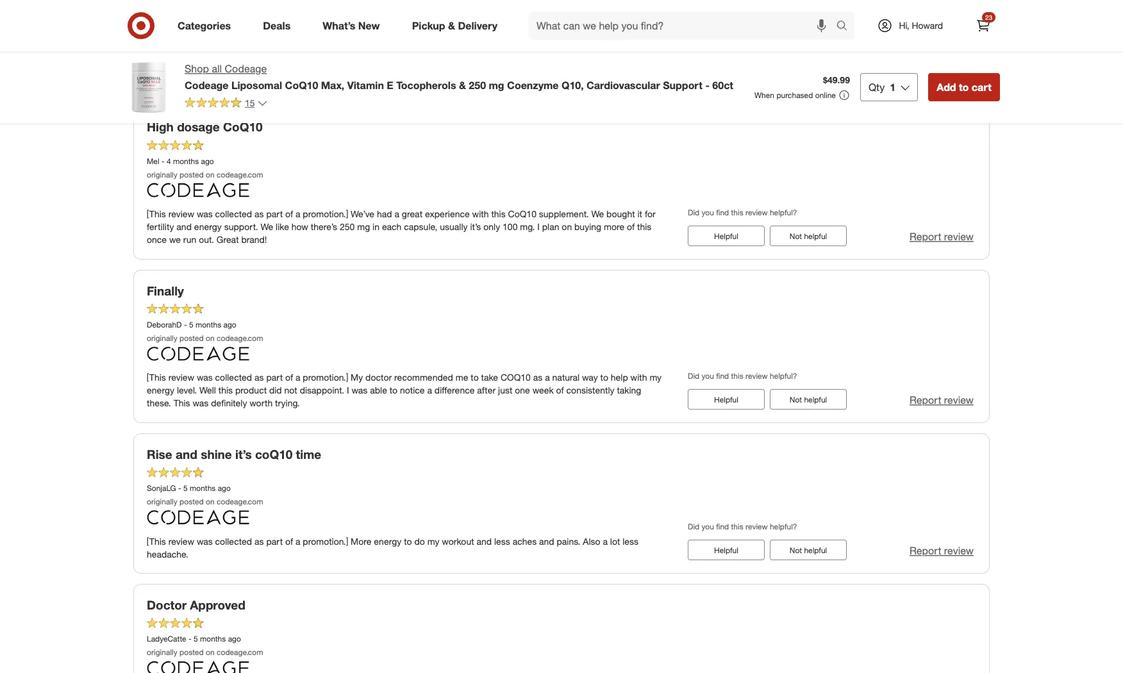 Task type: describe. For each thing, give the bounding box(es) containing it.
2 not from the top
[[790, 395, 802, 404]]

as for high dosage coq10
[[255, 208, 264, 219]]

did you find this review helpful? for coq10
[[688, 208, 797, 217]]

what's new
[[323, 19, 380, 32]]

take
[[481, 372, 498, 383]]

posted for high dosage coq10
[[180, 170, 204, 179]]

ago for rise and shine it's coq10 time
[[218, 483, 231, 493]]

hi,
[[899, 20, 909, 31]]

each
[[382, 221, 402, 232]]

- inside shop all codeage codeage liposomal coq10 max, vitamin e tocopherols & 250 mg coenzyme q10, cardiovascular support - 60ct
[[705, 79, 710, 91]]

once
[[147, 234, 167, 245]]

report review for shine
[[910, 545, 974, 557]]

was for rise and shine it's coq10 time
[[197, 535, 213, 547]]

way
[[582, 372, 598, 383]]

1 vertical spatial codeage
[[185, 79, 229, 91]]

all
[[212, 63, 222, 75]]

hi, howard
[[899, 20, 943, 31]]

a down recommended
[[427, 385, 432, 396]]

1
[[890, 81, 896, 93]]

review inside [this review was collected as part of a promotion.] we've had a great experience with this coq10 supplement. we bought it for fertility and energy support. we like how there's 250 mg in each capsule, usually it's only 100 mg. i plan on buying more of this once we run out. great brand!
[[168, 208, 194, 219]]

how
[[292, 221, 308, 232]]

a left more
[[295, 535, 300, 547]]

deborahd
[[147, 320, 182, 329]]

helpful button for coq10
[[688, 226, 765, 246]]

on for high dosage coq10
[[206, 170, 215, 179]]

lot
[[610, 535, 620, 547]]

trying.
[[275, 397, 300, 409]]

was down my
[[352, 385, 368, 396]]

what's new link
[[312, 12, 396, 40]]

consistently
[[566, 385, 614, 396]]

level.
[[177, 385, 197, 396]]

definitely
[[211, 397, 247, 409]]

finally
[[147, 283, 184, 298]]

2 did from the top
[[688, 371, 700, 381]]

1 less from the left
[[494, 535, 510, 547]]

2 helpful from the top
[[714, 395, 738, 404]]

review inside the [this review was collected as part of a promotion.] more energy to do my workout and less aches and pains. also a lot less headache.
[[168, 535, 194, 547]]

report for coq10
[[910, 230, 941, 243]]

to right way
[[600, 372, 608, 383]]

months down approved
[[200, 634, 226, 644]]

there's
[[311, 221, 337, 232]]

coenzyme
[[507, 79, 559, 91]]

not helpful for coq10
[[790, 231, 827, 241]]

15 link
[[185, 97, 268, 111]]

4 codeage.com from the top
[[217, 648, 263, 657]]

out.
[[199, 234, 214, 245]]

2 not helpful button from the top
[[770, 389, 847, 410]]

energy for finally
[[147, 385, 174, 396]]

[this review was collected as part of a promotion.] more energy to do my workout and less aches and pains. also a lot less headache.
[[147, 535, 639, 559]]

mg.
[[520, 221, 535, 232]]

howard
[[912, 20, 943, 31]]

one
[[515, 385, 530, 396]]

time
[[296, 447, 321, 462]]

report review button for shine
[[910, 544, 974, 558]]

ago for high dosage coq10
[[201, 156, 214, 166]]

i inside '[this review was collected as part of a promotion.] my doctor recommended me to take coq10 as a natural way to help with my energy level. well this product did not disappoint. i was able to notice a difference after just one week of consistently taking these. this was definitely worth trying.'
[[347, 385, 349, 396]]

- for finally
[[184, 320, 187, 329]]

high dosage coq10
[[147, 120, 263, 134]]

- right ladyecatte
[[188, 634, 191, 644]]

2 vertical spatial 5
[[194, 634, 198, 644]]

approved
[[190, 598, 245, 612]]

on inside [this review was collected as part of a promotion.] we've had a great experience with this coq10 supplement. we bought it for fertility and energy support. we like how there's 250 mg in each capsule, usually it's only 100 mg. i plan on buying more of this once we run out. great brand!
[[562, 221, 572, 232]]

taking
[[617, 385, 641, 396]]

only
[[484, 221, 500, 232]]

ladyecatte
[[147, 634, 186, 644]]

brand!
[[241, 234, 267, 245]]

[this review was collected as part of a promotion.] we've had a great experience with this coq10 supplement. we bought it for fertility and energy support. we like how there's 250 mg in each capsule, usually it's only 100 mg. i plan on buying more of this once we run out. great brand!
[[147, 208, 656, 245]]

was down well in the left of the page
[[193, 397, 209, 409]]

& inside shop all codeage codeage liposomal coq10 max, vitamin e tocopherols & 250 mg coenzyme q10, cardiovascular support - 60ct
[[459, 79, 466, 91]]

in
[[373, 221, 380, 232]]

workout
[[442, 535, 474, 547]]

run
[[183, 234, 196, 245]]

me
[[456, 372, 468, 383]]

posted for finally
[[180, 333, 204, 343]]

helpful for coq10
[[804, 231, 827, 241]]

report review button for coq10
[[910, 229, 974, 244]]

coq10 inside shop all codeage codeage liposomal coq10 max, vitamin e tocopherols & 250 mg coenzyme q10, cardiovascular support - 60ct
[[285, 79, 318, 91]]

did you find this review helpful? for shine
[[688, 522, 797, 532]]

250 inside shop all codeage codeage liposomal coq10 max, vitamin e tocopherols & 250 mg coenzyme q10, cardiovascular support - 60ct
[[469, 79, 486, 91]]

months for rise and shine it's coq10 time
[[190, 483, 216, 493]]

codeage.com for high dosage coq10
[[217, 170, 263, 179]]

we've
[[351, 208, 374, 219]]

natural
[[552, 372, 580, 383]]

difference
[[435, 385, 475, 396]]

2 report review from the top
[[910, 394, 974, 406]]

also
[[583, 535, 600, 547]]

deals link
[[252, 12, 307, 40]]

posted for rise and shine it's coq10 time
[[180, 497, 204, 506]]

my inside the [this review was collected as part of a promotion.] more energy to do my workout and less aches and pains. also a lot less headache.
[[427, 535, 439, 547]]

not for shine
[[790, 545, 802, 555]]

ladyecatte - 5 months ago
[[147, 634, 241, 644]]

helpful button for shine
[[688, 540, 765, 560]]

5 for rise and shine it's coq10 time
[[183, 483, 188, 493]]

60ct
[[712, 79, 733, 91]]

was for finally
[[197, 372, 213, 383]]

categories link
[[167, 12, 247, 40]]

it's inside [this review was collected as part of a promotion.] we've had a great experience with this coq10 supplement. we bought it for fertility and energy support. we like how there's 250 mg in each capsule, usually it's only 100 mg. i plan on buying more of this once we run out. great brand!
[[470, 221, 481, 232]]

promotion.] for coq10
[[303, 208, 348, 219]]

2 helpful? from the top
[[770, 371, 797, 381]]

rise
[[147, 447, 172, 462]]

support
[[663, 79, 703, 91]]

ago for finally
[[223, 320, 236, 329]]

support.
[[224, 221, 258, 232]]

on down the ladyecatte - 5 months ago
[[206, 648, 215, 657]]

plan
[[542, 221, 559, 232]]

q10,
[[562, 79, 584, 91]]

23
[[985, 13, 992, 21]]

promotion.] inside '[this review was collected as part of a promotion.] my doctor recommended me to take coq10 as a natural way to help with my energy level. well this product did not disappoint. i was able to notice a difference after just one week of consistently taking these. this was definitely worth trying.'
[[303, 372, 348, 383]]

max,
[[321, 79, 344, 91]]

matching
[[562, 72, 605, 84]]

qty 1
[[869, 81, 896, 93]]

1 vertical spatial coq10
[[223, 120, 263, 134]]

it
[[638, 208, 642, 219]]

after
[[477, 385, 496, 396]]

helpful for coq10
[[714, 231, 738, 241]]

usually
[[440, 221, 468, 232]]

originally for finally
[[147, 333, 177, 343]]

found
[[519, 72, 545, 84]]

aches
[[513, 535, 537, 547]]

categories
[[178, 19, 231, 32]]

months for finally
[[195, 320, 221, 329]]

0 vertical spatial codeage
[[225, 63, 267, 75]]

search button
[[830, 12, 861, 42]]

originally posted on codeage.com for rise and shine it's coq10 time
[[147, 497, 263, 506]]

part for shine
[[266, 535, 283, 547]]

promotion.] for shine
[[303, 535, 348, 547]]

2 helpful from the top
[[804, 395, 827, 404]]

report for shine
[[910, 545, 941, 557]]

mel - 4 months ago
[[147, 156, 214, 166]]

rise and shine it's coq10 time
[[147, 447, 321, 462]]

codeage.com for finally
[[217, 333, 263, 343]]

my inside '[this review was collected as part of a promotion.] my doctor recommended me to take coq10 as a natural way to help with my energy level. well this product did not disappoint. i was able to notice a difference after just one week of consistently taking these. this was definitely worth trying.'
[[650, 372, 662, 383]]

worth
[[250, 397, 273, 409]]

doctor
[[365, 372, 392, 383]]

23 link
[[969, 12, 998, 40]]

great
[[402, 208, 422, 219]]

4 posted from the top
[[180, 648, 204, 657]]

review inside '[this review was collected as part of a promotion.] my doctor recommended me to take coq10 as a natural way to help with my energy level. well this product did not disappoint. i was able to notice a difference after just one week of consistently taking these. this was definitely worth trying.'
[[168, 372, 194, 383]]

find for coq10
[[716, 208, 729, 217]]

add to cart button
[[928, 73, 1000, 101]]

a right the had
[[395, 208, 399, 219]]

a up week
[[545, 372, 550, 383]]

0 horizontal spatial &
[[448, 19, 455, 32]]

doctor approved
[[147, 598, 245, 612]]

fertility
[[147, 221, 174, 232]]

not helpful button for shine
[[770, 540, 847, 560]]

2 find from the top
[[716, 371, 729, 381]]

vitamin
[[347, 79, 384, 91]]

mel
[[147, 156, 159, 166]]

great
[[217, 234, 239, 245]]

collected inside '[this review was collected as part of a promotion.] my doctor recommended me to take coq10 as a natural way to help with my energy level. well this product did not disappoint. i was able to notice a difference after just one week of consistently taking these. this was definitely worth trying.'
[[215, 372, 252, 383]]

my
[[351, 372, 363, 383]]

cardiovascular
[[587, 79, 660, 91]]

energy for high dosage coq10
[[194, 221, 222, 232]]

did
[[269, 385, 282, 396]]

notice
[[400, 385, 425, 396]]



Task type: vqa. For each thing, say whether or not it's contained in the screenshot.
ago for Finally
yes



Task type: locate. For each thing, give the bounding box(es) containing it.
3 report review from the top
[[910, 545, 974, 557]]

2 vertical spatial we
[[261, 221, 273, 232]]

to right me
[[471, 372, 479, 383]]

of for finally
[[285, 372, 293, 383]]

months right 4
[[173, 156, 199, 166]]

on down "mel - 4 months ago"
[[206, 170, 215, 179]]

1 horizontal spatial with
[[631, 372, 647, 383]]

tocopherols
[[396, 79, 456, 91]]

1 vertical spatial not
[[790, 395, 802, 404]]

reviews
[[608, 72, 642, 84]]

1 vertical spatial helpful button
[[688, 389, 765, 410]]

of
[[285, 208, 293, 219], [627, 221, 635, 232], [285, 372, 293, 383], [556, 385, 564, 396], [285, 535, 293, 547]]

i right the disappoint. at the bottom of the page
[[347, 385, 349, 396]]

energy up out.
[[194, 221, 222, 232]]

coq10 down '15' link
[[223, 120, 263, 134]]

0 vertical spatial 250
[[469, 79, 486, 91]]

What can we help you find? suggestions appear below search field
[[529, 12, 839, 40]]

3 not helpful from the top
[[790, 545, 827, 555]]

3 report from the top
[[910, 545, 941, 557]]

- right deborahd
[[184, 320, 187, 329]]

0 horizontal spatial energy
[[147, 385, 174, 396]]

liposomal
[[231, 79, 282, 91]]

with
[[472, 208, 489, 219], [631, 372, 647, 383]]

0 horizontal spatial coq10
[[223, 120, 263, 134]]

pickup
[[412, 19, 445, 32]]

2 report review button from the top
[[910, 393, 974, 408]]

-
[[705, 79, 710, 91], [161, 156, 164, 166], [184, 320, 187, 329], [178, 483, 181, 493], [188, 634, 191, 644]]

to inside the [this review was collected as part of a promotion.] more energy to do my workout and less aches and pains. also a lot less headache.
[[404, 535, 412, 547]]

originally posted on codeage.com for high dosage coq10
[[147, 170, 263, 179]]

2 vertical spatial did
[[688, 522, 700, 532]]

1 vertical spatial you
[[702, 371, 714, 381]]

not helpful button for coq10
[[770, 226, 847, 246]]

2 vertical spatial did you find this review helpful?
[[688, 522, 797, 532]]

i right mg.
[[537, 221, 540, 232]]

was inside [this review was collected as part of a promotion.] we've had a great experience with this coq10 supplement. we bought it for fertility and energy support. we like how there's 250 mg in each capsule, usually it's only 100 mg. i plan on buying more of this once we run out. great brand!
[[197, 208, 213, 219]]

coq10 inside [this review was collected as part of a promotion.] we've had a great experience with this coq10 supplement. we bought it for fertility and energy support. we like how there's 250 mg in each capsule, usually it's only 100 mg. i plan on buying more of this once we run out. great brand!
[[508, 208, 537, 219]]

shine
[[201, 447, 232, 462]]

1 vertical spatial helpful?
[[770, 371, 797, 381]]

3 originally posted on codeage.com from the top
[[147, 497, 263, 506]]

1 originally posted on codeage.com from the top
[[147, 170, 263, 179]]

product
[[235, 385, 267, 396]]

did for shine
[[688, 522, 700, 532]]

energy inside the [this review was collected as part of a promotion.] more energy to do my workout and less aches and pains. also a lot less headache.
[[374, 535, 402, 547]]

1 part from the top
[[266, 208, 283, 219]]

less
[[494, 535, 510, 547], [623, 535, 639, 547]]

codeage.com down the ladyecatte - 5 months ago
[[217, 648, 263, 657]]

1 horizontal spatial mg
[[489, 79, 504, 91]]

months right deborahd
[[195, 320, 221, 329]]

0 vertical spatial coq10
[[285, 79, 318, 91]]

0 horizontal spatial mg
[[357, 221, 370, 232]]

posted down deborahd - 5 months ago
[[180, 333, 204, 343]]

1 did from the top
[[688, 208, 700, 217]]

posted
[[180, 170, 204, 179], [180, 333, 204, 343], [180, 497, 204, 506], [180, 648, 204, 657]]

1 posted from the top
[[180, 170, 204, 179]]

1 horizontal spatial i
[[537, 221, 540, 232]]

promotion.] left more
[[303, 535, 348, 547]]

on for rise and shine it's coq10 time
[[206, 497, 215, 506]]

online
[[815, 90, 836, 100]]

recommended
[[394, 372, 453, 383]]

1 you from the top
[[702, 208, 714, 217]]

bought
[[607, 208, 635, 219]]

0 vertical spatial not helpful button
[[770, 226, 847, 246]]

- left "60ct"
[[705, 79, 710, 91]]

when
[[754, 90, 774, 100]]

my
[[650, 372, 662, 383], [427, 535, 439, 547]]

1 vertical spatial helpful
[[714, 395, 738, 404]]

promotion.] inside [this review was collected as part of a promotion.] we've had a great experience with this coq10 supplement. we bought it for fertility and energy support. we like how there's 250 mg in each capsule, usually it's only 100 mg. i plan on buying more of this once we run out. great brand!
[[303, 208, 348, 219]]

1 report from the top
[[910, 230, 941, 243]]

shop all codeage codeage liposomal coq10 max, vitamin e tocopherols & 250 mg coenzyme q10, cardiovascular support - 60ct
[[185, 63, 733, 91]]

0 horizontal spatial 15
[[245, 97, 255, 109]]

0 vertical spatial [this
[[147, 208, 166, 219]]

not helpful for shine
[[790, 545, 827, 555]]

part inside [this review was collected as part of a promotion.] we've had a great experience with this coq10 supplement. we bought it for fertility and energy support. we like how there's 250 mg in each capsule, usually it's only 100 mg. i plan on buying more of this once we run out. great brand!
[[266, 208, 283, 219]]

codeage down shop
[[185, 79, 229, 91]]

of for rise and shine it's coq10 time
[[285, 535, 293, 547]]

originally down ladyecatte
[[147, 648, 177, 657]]

and left pains.
[[539, 535, 554, 547]]

part inside the [this review was collected as part of a promotion.] more energy to do my workout and less aches and pains. also a lot less headache.
[[266, 535, 283, 547]]

2 not helpful from the top
[[790, 395, 827, 404]]

4 originally posted on codeage.com from the top
[[147, 648, 263, 657]]

helpful?
[[770, 208, 797, 217], [770, 371, 797, 381], [770, 522, 797, 532]]

mg inside shop all codeage codeage liposomal coq10 max, vitamin e tocopherols & 250 mg coenzyme q10, cardiovascular support - 60ct
[[489, 79, 504, 91]]

3 helpful button from the top
[[688, 540, 765, 560]]

0 vertical spatial not helpful
[[790, 231, 827, 241]]

1 vertical spatial [this
[[147, 372, 166, 383]]

2 vertical spatial energy
[[374, 535, 402, 547]]

[this inside '[this review was collected as part of a promotion.] my doctor recommended me to take coq10 as a natural way to help with my energy level. well this product did not disappoint. i was able to notice a difference after just one week of consistently taking these. this was definitely worth trying.'
[[147, 372, 166, 383]]

2 report from the top
[[910, 394, 941, 406]]

1 vertical spatial i
[[347, 385, 349, 396]]

a up not
[[295, 372, 300, 383]]

2 vertical spatial report
[[910, 545, 941, 557]]

5 right sonjalg
[[183, 483, 188, 493]]

coq10 up mg.
[[508, 208, 537, 219]]

not helpful button
[[770, 226, 847, 246], [770, 389, 847, 410], [770, 540, 847, 560]]

not
[[284, 385, 297, 396]]

0 vertical spatial helpful
[[804, 231, 827, 241]]

0 horizontal spatial 5
[[183, 483, 188, 493]]

ago
[[201, 156, 214, 166], [223, 320, 236, 329], [218, 483, 231, 493], [228, 634, 241, 644]]

3 not helpful button from the top
[[770, 540, 847, 560]]

[this inside [this review was collected as part of a promotion.] we've had a great experience with this coq10 supplement. we bought it for fertility and energy support. we like how there's 250 mg in each capsule, usually it's only 100 mg. i plan on buying more of this once we run out. great brand!
[[147, 208, 166, 219]]

posted down the sonjalg - 5 months ago
[[180, 497, 204, 506]]

0 vertical spatial did
[[688, 208, 700, 217]]

codeage.com up support. at the top of page
[[217, 170, 263, 179]]

2 vertical spatial you
[[702, 522, 714, 532]]

1 vertical spatial mg
[[357, 221, 370, 232]]

for
[[645, 208, 656, 219]]

2 collected from the top
[[215, 372, 252, 383]]

part for coq10
[[266, 208, 283, 219]]

as inside the [this review was collected as part of a promotion.] more energy to do my workout and less aches and pains. also a lot less headache.
[[255, 535, 264, 547]]

was
[[197, 208, 213, 219], [197, 372, 213, 383], [352, 385, 368, 396], [193, 397, 209, 409], [197, 535, 213, 547]]

energy
[[194, 221, 222, 232], [147, 385, 174, 396], [374, 535, 402, 547]]

2 vertical spatial find
[[716, 522, 729, 532]]

0 vertical spatial part
[[266, 208, 283, 219]]

my right help
[[650, 372, 662, 383]]

1 helpful button from the top
[[688, 226, 765, 246]]

2 vertical spatial helpful
[[714, 545, 738, 555]]

3 promotion.] from the top
[[303, 535, 348, 547]]

codeage.com down rise and shine it's coq10 time
[[217, 497, 263, 506]]

2 codeage.com from the top
[[217, 333, 263, 343]]

to right able
[[390, 385, 398, 396]]

0 vertical spatial promotion.]
[[303, 208, 348, 219]]

0 vertical spatial helpful?
[[770, 208, 797, 217]]

codeage
[[225, 63, 267, 75], [185, 79, 229, 91]]

originally posted on codeage.com
[[147, 170, 263, 179], [147, 333, 263, 343], [147, 497, 263, 506], [147, 648, 263, 657]]

with inside '[this review was collected as part of a promotion.] my doctor recommended me to take coq10 as a natural way to help with my energy level. well this product did not disappoint. i was able to notice a difference after just one week of consistently taking these. this was definitely worth trying.'
[[631, 372, 647, 383]]

energy right more
[[374, 535, 402, 547]]

2 [this from the top
[[147, 372, 166, 383]]

1 horizontal spatial we
[[501, 72, 516, 84]]

250 right tocopherols
[[469, 79, 486, 91]]

helpful
[[714, 231, 738, 241], [714, 395, 738, 404], [714, 545, 738, 555]]

2 originally from the top
[[147, 333, 177, 343]]

0 vertical spatial report review button
[[910, 229, 974, 244]]

1 report review from the top
[[910, 230, 974, 243]]

mg inside [this review was collected as part of a promotion.] we've had a great experience with this coq10 supplement. we bought it for fertility and energy support. we like how there's 250 mg in each capsule, usually it's only 100 mg. i plan on buying more of this once we run out. great brand!
[[357, 221, 370, 232]]

- right sonjalg
[[178, 483, 181, 493]]

did for coq10
[[688, 208, 700, 217]]

1 not helpful from the top
[[790, 231, 827, 241]]

codeage.com
[[217, 170, 263, 179], [217, 333, 263, 343], [217, 497, 263, 506], [217, 648, 263, 657]]

2 vertical spatial [this
[[147, 535, 166, 547]]

2 horizontal spatial we
[[591, 208, 604, 219]]

1 helpful from the top
[[714, 231, 738, 241]]

5 right ladyecatte
[[194, 634, 198, 644]]

2 you from the top
[[702, 371, 714, 381]]

2 horizontal spatial coq10
[[508, 208, 537, 219]]

0 vertical spatial with
[[472, 208, 489, 219]]

0 vertical spatial did you find this review helpful?
[[688, 208, 797, 217]]

2 posted from the top
[[180, 333, 204, 343]]

able
[[370, 385, 387, 396]]

months down shine
[[190, 483, 216, 493]]

0 horizontal spatial my
[[427, 535, 439, 547]]

sonjalg - 5 months ago
[[147, 483, 231, 493]]

pains.
[[557, 535, 580, 547]]

2 horizontal spatial 5
[[194, 634, 198, 644]]

you for coq10
[[702, 208, 714, 217]]

0 vertical spatial report review
[[910, 230, 974, 243]]

0 vertical spatial report
[[910, 230, 941, 243]]

as for rise and shine it's coq10 time
[[255, 535, 264, 547]]

1 vertical spatial not helpful button
[[770, 389, 847, 410]]

4 originally from the top
[[147, 648, 177, 657]]

0 horizontal spatial less
[[494, 535, 510, 547]]

add
[[937, 81, 956, 93]]

of inside the [this review was collected as part of a promotion.] more energy to do my workout and less aches and pains. also a lot less headache.
[[285, 535, 293, 547]]

help
[[611, 372, 628, 383]]

3 originally from the top
[[147, 497, 177, 506]]

1 vertical spatial my
[[427, 535, 439, 547]]

0 vertical spatial my
[[650, 372, 662, 383]]

1 vertical spatial did you find this review helpful?
[[688, 371, 797, 381]]

1 report review button from the top
[[910, 229, 974, 244]]

helpful for shine
[[804, 545, 827, 555]]

on down deborahd - 5 months ago
[[206, 333, 215, 343]]

0 horizontal spatial it's
[[235, 447, 252, 462]]

1 did you find this review helpful? from the top
[[688, 208, 797, 217]]

it's left only
[[470, 221, 481, 232]]

helpful for shine
[[714, 545, 738, 555]]

on for finally
[[206, 333, 215, 343]]

0 vertical spatial you
[[702, 208, 714, 217]]

1 codeage.com from the top
[[217, 170, 263, 179]]

posted down "mel - 4 months ago"
[[180, 170, 204, 179]]

originally for high dosage coq10
[[147, 170, 177, 179]]

3 report review button from the top
[[910, 544, 974, 558]]

1 vertical spatial energy
[[147, 385, 174, 396]]

2 vertical spatial helpful?
[[770, 522, 797, 532]]

disappoint.
[[300, 385, 344, 396]]

less right lot
[[623, 535, 639, 547]]

originally posted on codeage.com for finally
[[147, 333, 263, 343]]

coq10
[[255, 447, 293, 462]]

1 horizontal spatial energy
[[194, 221, 222, 232]]

as for finally
[[255, 372, 264, 383]]

1 vertical spatial helpful
[[804, 395, 827, 404]]

1 vertical spatial not helpful
[[790, 395, 827, 404]]

3 find from the top
[[716, 522, 729, 532]]

helpful? for coq10
[[770, 208, 797, 217]]

we left like
[[261, 221, 273, 232]]

[this for rise
[[147, 535, 166, 547]]

[this inside the [this review was collected as part of a promotion.] more energy to do my workout and less aches and pains. also a lot less headache.
[[147, 535, 166, 547]]

2 helpful button from the top
[[688, 389, 765, 410]]

2 vertical spatial helpful
[[804, 545, 827, 555]]

my right do
[[427, 535, 439, 547]]

0 vertical spatial not
[[790, 231, 802, 241]]

100
[[503, 221, 518, 232]]

less left aches
[[494, 535, 510, 547]]

was up out.
[[197, 208, 213, 219]]

[this up 'headache.'
[[147, 535, 166, 547]]

and right workout at the bottom
[[477, 535, 492, 547]]

3 posted from the top
[[180, 497, 204, 506]]

energy inside [this review was collected as part of a promotion.] we've had a great experience with this coq10 supplement. we bought it for fertility and energy support. we like how there's 250 mg in each capsule, usually it's only 100 mg. i plan on buying more of this once we run out. great brand!
[[194, 221, 222, 232]]

helpful
[[804, 231, 827, 241], [804, 395, 827, 404], [804, 545, 827, 555]]

what's
[[323, 19, 355, 32]]

4
[[167, 156, 171, 166]]

1 helpful from the top
[[804, 231, 827, 241]]

2 vertical spatial coq10
[[508, 208, 537, 219]]

i inside [this review was collected as part of a promotion.] we've had a great experience with this coq10 supplement. we bought it for fertility and energy support. we like how there's 250 mg in each capsule, usually it's only 100 mg. i plan on buying more of this once we run out. great brand!
[[537, 221, 540, 232]]

pickup & delivery link
[[401, 12, 514, 40]]

report review for coq10
[[910, 230, 974, 243]]

0 vertical spatial 15
[[548, 72, 559, 84]]

2 did you find this review helpful? from the top
[[688, 371, 797, 381]]

was up well in the left of the page
[[197, 372, 213, 383]]

& right tocopherols
[[459, 79, 466, 91]]

collected for coq10
[[215, 208, 252, 219]]

2 vertical spatial helpful button
[[688, 540, 765, 560]]

you
[[702, 208, 714, 217], [702, 371, 714, 381], [702, 522, 714, 532]]

we found 15 matching reviews
[[501, 72, 642, 84]]

report
[[910, 230, 941, 243], [910, 394, 941, 406], [910, 545, 941, 557]]

not for coq10
[[790, 231, 802, 241]]

1 vertical spatial report review
[[910, 394, 974, 406]]

mg left in
[[357, 221, 370, 232]]

was down the sonjalg - 5 months ago
[[197, 535, 213, 547]]

1 not from the top
[[790, 231, 802, 241]]

3 helpful from the top
[[714, 545, 738, 555]]

was for high dosage coq10
[[197, 208, 213, 219]]

energy inside '[this review was collected as part of a promotion.] my doctor recommended me to take coq10 as a natural way to help with my energy level. well this product did not disappoint. i was able to notice a difference after just one week of consistently taking these. this was definitely worth trying.'
[[147, 385, 174, 396]]

months for high dosage coq10
[[173, 156, 199, 166]]

codeage.com down deborahd - 5 months ago
[[217, 333, 263, 343]]

0 vertical spatial helpful button
[[688, 226, 765, 246]]

3 [this from the top
[[147, 535, 166, 547]]

1 [this from the top
[[147, 208, 166, 219]]

originally posted on codeage.com down deborahd - 5 months ago
[[147, 333, 263, 343]]

we left the found
[[501, 72, 516, 84]]

2 vertical spatial not helpful
[[790, 545, 827, 555]]

1 horizontal spatial coq10
[[285, 79, 318, 91]]

0 vertical spatial energy
[[194, 221, 222, 232]]

collected inside the [this review was collected as part of a promotion.] more energy to do my workout and less aches and pains. also a lot less headache.
[[215, 535, 252, 547]]

0 vertical spatial 5
[[189, 320, 193, 329]]

0 horizontal spatial with
[[472, 208, 489, 219]]

3 collected from the top
[[215, 535, 252, 547]]

1 horizontal spatial &
[[459, 79, 466, 91]]

0 vertical spatial we
[[501, 72, 516, 84]]

week
[[533, 385, 554, 396]]

originally posted on codeage.com down the sonjalg - 5 months ago
[[147, 497, 263, 506]]

originally down sonjalg
[[147, 497, 177, 506]]

[this for high
[[147, 208, 166, 219]]

0 vertical spatial find
[[716, 208, 729, 217]]

add to cart
[[937, 81, 992, 93]]

- for high dosage coq10
[[161, 156, 164, 166]]

with up the taking
[[631, 372, 647, 383]]

2 part from the top
[[266, 372, 283, 383]]

0 vertical spatial i
[[537, 221, 540, 232]]

[this up fertility on the top left of the page
[[147, 208, 166, 219]]

1 horizontal spatial less
[[623, 535, 639, 547]]

250 inside [this review was collected as part of a promotion.] we've had a great experience with this coq10 supplement. we bought it for fertility and energy support. we like how there's 250 mg in each capsule, usually it's only 100 mg. i plan on buying more of this once we run out. great brand!
[[340, 221, 355, 232]]

was inside the [this review was collected as part of a promotion.] more energy to do my workout and less aches and pains. also a lot less headache.
[[197, 535, 213, 547]]

0 vertical spatial &
[[448, 19, 455, 32]]

3 helpful from the top
[[804, 545, 827, 555]]

originally down deborahd
[[147, 333, 177, 343]]

1 horizontal spatial 15
[[548, 72, 559, 84]]

1 vertical spatial with
[[631, 372, 647, 383]]

coq10 left max,
[[285, 79, 318, 91]]

15 down liposomal on the top of page
[[245, 97, 255, 109]]

1 horizontal spatial 250
[[469, 79, 486, 91]]

1 vertical spatial it's
[[235, 447, 252, 462]]

2 originally posted on codeage.com from the top
[[147, 333, 263, 343]]

sonjalg
[[147, 483, 176, 493]]

5 for finally
[[189, 320, 193, 329]]

on down the sonjalg - 5 months ago
[[206, 497, 215, 506]]

this inside '[this review was collected as part of a promotion.] my doctor recommended me to take coq10 as a natural way to help with my energy level. well this product did not disappoint. i was able to notice a difference after just one week of consistently taking these. this was definitely worth trying.'
[[218, 385, 233, 396]]

0 horizontal spatial we
[[261, 221, 273, 232]]

to right add in the right of the page
[[959, 81, 969, 93]]

when purchased online
[[754, 90, 836, 100]]

we up the buying
[[591, 208, 604, 219]]

2 vertical spatial report review
[[910, 545, 974, 557]]

& right pickup
[[448, 19, 455, 32]]

image of codeage liposomal coq10 max, vitamin e tocopherols & 250 mg coenzyme q10, cardiovascular support - 60ct image
[[123, 62, 174, 113]]

promotion.]
[[303, 208, 348, 219], [303, 372, 348, 383], [303, 535, 348, 547]]

2 less from the left
[[623, 535, 639, 547]]

1 promotion.] from the top
[[303, 208, 348, 219]]

cart
[[972, 81, 992, 93]]

codeage up liposomal on the top of page
[[225, 63, 267, 75]]

headache.
[[147, 548, 188, 559]]

2 vertical spatial report review button
[[910, 544, 974, 558]]

promotion.] up there's
[[303, 208, 348, 219]]

3 not from the top
[[790, 545, 802, 555]]

3 did you find this review helpful? from the top
[[688, 522, 797, 532]]

1 horizontal spatial it's
[[470, 221, 481, 232]]

originally for rise and shine it's coq10 time
[[147, 497, 177, 506]]

find for shine
[[716, 522, 729, 532]]

to inside button
[[959, 81, 969, 93]]

1 find from the top
[[716, 208, 729, 217]]

3 helpful? from the top
[[770, 522, 797, 532]]

posted down the ladyecatte - 5 months ago
[[180, 648, 204, 657]]

on
[[206, 170, 215, 179], [562, 221, 572, 232], [206, 333, 215, 343], [206, 497, 215, 506], [206, 648, 215, 657]]

- for rise and shine it's coq10 time
[[178, 483, 181, 493]]

it's right shine
[[235, 447, 252, 462]]

[this
[[147, 208, 166, 219], [147, 372, 166, 383], [147, 535, 166, 547]]

0 vertical spatial it's
[[470, 221, 481, 232]]

1 vertical spatial &
[[459, 79, 466, 91]]

250
[[469, 79, 486, 91], [340, 221, 355, 232]]

shop
[[185, 63, 209, 75]]

1 vertical spatial we
[[591, 208, 604, 219]]

15 left the "q10,"
[[548, 72, 559, 84]]

1 horizontal spatial my
[[650, 372, 662, 383]]

purchased
[[777, 90, 813, 100]]

energy up these.
[[147, 385, 174, 396]]

1 horizontal spatial 5
[[189, 320, 193, 329]]

- left 4
[[161, 156, 164, 166]]

capsule,
[[404, 221, 437, 232]]

on down supplement. in the top of the page
[[562, 221, 572, 232]]

$49.99
[[823, 74, 850, 86]]

originally posted on codeage.com down "mel - 4 months ago"
[[147, 170, 263, 179]]

and right rise
[[176, 447, 197, 462]]

as
[[255, 208, 264, 219], [255, 372, 264, 383], [533, 372, 543, 383], [255, 535, 264, 547]]

1 originally from the top
[[147, 170, 177, 179]]

of for high dosage coq10
[[285, 208, 293, 219]]

[this review was collected as part of a promotion.] my doctor recommended me to take coq10 as a natural way to help with my energy level. well this product did not disappoint. i was able to notice a difference after just one week of consistently taking these. this was definitely worth trying.
[[147, 372, 662, 409]]

with up only
[[472, 208, 489, 219]]

just
[[498, 385, 512, 396]]

originally down 4
[[147, 170, 177, 179]]

2 horizontal spatial energy
[[374, 535, 402, 547]]

originally posted on codeage.com down the ladyecatte - 5 months ago
[[147, 648, 263, 657]]

and up run
[[177, 221, 192, 232]]

as inside [this review was collected as part of a promotion.] we've had a great experience with this coq10 supplement. we bought it for fertility and energy support. we like how there's 250 mg in each capsule, usually it's only 100 mg. i plan on buying more of this once we run out. great brand!
[[255, 208, 264, 219]]

with inside [this review was collected as part of a promotion.] we've had a great experience with this coq10 supplement. we bought it for fertility and energy support. we like how there's 250 mg in each capsule, usually it's only 100 mg. i plan on buying more of this once we run out. great brand!
[[472, 208, 489, 219]]

to left do
[[404, 535, 412, 547]]

and inside [this review was collected as part of a promotion.] we've had a great experience with this coq10 supplement. we bought it for fertility and energy support. we like how there's 250 mg in each capsule, usually it's only 100 mg. i plan on buying more of this once we run out. great brand!
[[177, 221, 192, 232]]

1 vertical spatial 15
[[245, 97, 255, 109]]

1 not helpful button from the top
[[770, 226, 847, 246]]

promotion.] inside the [this review was collected as part of a promotion.] more energy to do my workout and less aches and pains. also a lot less headache.
[[303, 535, 348, 547]]

250 down we've
[[340, 221, 355, 232]]

3 you from the top
[[702, 522, 714, 532]]

you for shine
[[702, 522, 714, 532]]

collected inside [this review was collected as part of a promotion.] we've had a great experience with this coq10 supplement. we bought it for fertility and energy support. we like how there's 250 mg in each capsule, usually it's only 100 mg. i plan on buying more of this once we run out. great brand!
[[215, 208, 252, 219]]

collected for shine
[[215, 535, 252, 547]]

a left lot
[[603, 535, 608, 547]]

helpful? for shine
[[770, 522, 797, 532]]

delivery
[[458, 19, 497, 32]]

a up how
[[295, 208, 300, 219]]

dosage
[[177, 120, 220, 134]]

3 part from the top
[[266, 535, 283, 547]]

1 helpful? from the top
[[770, 208, 797, 217]]

1 vertical spatial collected
[[215, 372, 252, 383]]

5 right deborahd
[[189, 320, 193, 329]]

mg left the found
[[489, 79, 504, 91]]

[this up these.
[[147, 372, 166, 383]]

part inside '[this review was collected as part of a promotion.] my doctor recommended me to take coq10 as a natural way to help with my energy level. well this product did not disappoint. i was able to notice a difference after just one week of consistently taking these. this was definitely worth trying.'
[[266, 372, 283, 383]]

3 codeage.com from the top
[[217, 497, 263, 506]]

0 horizontal spatial 250
[[340, 221, 355, 232]]

like
[[276, 221, 289, 232]]

codeage.com for rise and shine it's coq10 time
[[217, 497, 263, 506]]

3 did from the top
[[688, 522, 700, 532]]

1 vertical spatial 250
[[340, 221, 355, 232]]

2 promotion.] from the top
[[303, 372, 348, 383]]

15
[[548, 72, 559, 84], [245, 97, 255, 109]]

0 vertical spatial mg
[[489, 79, 504, 91]]

promotion.] up the disappoint. at the bottom of the page
[[303, 372, 348, 383]]

1 vertical spatial 5
[[183, 483, 188, 493]]

2 vertical spatial not helpful button
[[770, 540, 847, 560]]

0 vertical spatial collected
[[215, 208, 252, 219]]

2 vertical spatial part
[[266, 535, 283, 547]]

1 collected from the top
[[215, 208, 252, 219]]



